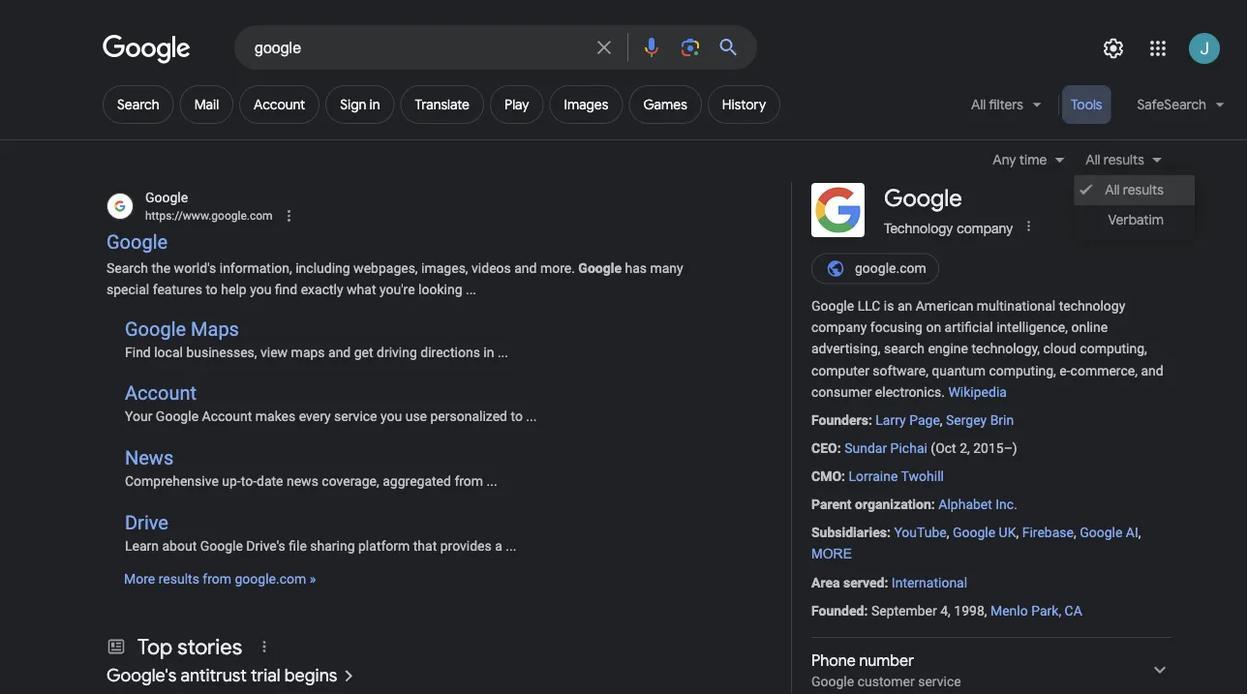 Task type: describe. For each thing, give the bounding box(es) containing it.
0 vertical spatial account link
[[239, 85, 320, 124]]

larry page link
[[876, 412, 940, 428]]

1 vertical spatial computing,
[[989, 362, 1056, 378]]

international link
[[892, 574, 967, 590]]

mail link
[[180, 85, 233, 124]]

menu containing all results
[[1074, 170, 1195, 240]]

google up technology
[[884, 184, 962, 213]]

Search search field
[[255, 37, 581, 61]]

google https://www.google.com
[[145, 189, 273, 223]]

all inside dropdown button
[[1086, 151, 1100, 168]]

add play element
[[504, 96, 529, 113]]

history
[[722, 96, 766, 113]]

all results inside dropdown button
[[1086, 151, 1144, 168]]

on
[[926, 320, 941, 336]]

technology,
[[972, 341, 1040, 357]]

sergey brin link
[[946, 412, 1014, 428]]

add mail element
[[194, 96, 219, 113]]

... inside google maps find local businesses, view maps and get driving directions in ...
[[498, 344, 508, 360]]

all results inside radio item
[[1105, 182, 1164, 199]]

customer
[[858, 673, 915, 689]]

add history element
[[722, 96, 766, 113]]

add account element
[[254, 96, 305, 113]]

google.com
[[855, 260, 926, 276]]

more
[[811, 547, 852, 562]]

e-
[[1060, 362, 1070, 378]]

ai
[[1126, 525, 1138, 541]]

1 horizontal spatial and
[[514, 260, 537, 276]]

service inside account your google account makes every service you use personalized to ...
[[334, 409, 377, 425]]

you're
[[379, 282, 415, 298]]

you inside account your google account makes every service you use personalized to ...
[[380, 409, 402, 425]]

view
[[260, 344, 288, 360]]

google maps link
[[125, 317, 239, 340]]

many
[[650, 260, 683, 276]]

images
[[564, 96, 608, 113]]

all inside popup button
[[971, 96, 986, 113]]

google's antitrust trial begins
[[107, 664, 337, 686]]

search link
[[103, 85, 174, 124]]

begins
[[284, 664, 337, 686]]

safesearch button
[[1126, 85, 1236, 132]]

1 vertical spatial account link
[[125, 382, 197, 405]]

google heading
[[884, 184, 962, 213]]

games
[[643, 96, 687, 113]]

more options element
[[1019, 216, 1038, 236]]

0 horizontal spatial in
[[369, 96, 380, 113]]

get
[[354, 344, 373, 360]]

, left sergey
[[940, 412, 943, 428]]

any time
[[993, 151, 1047, 168]]

page
[[909, 412, 940, 428]]

all results radio item
[[1074, 175, 1195, 205]]

technology
[[1059, 298, 1125, 314]]

number
[[859, 651, 914, 671]]

search
[[884, 341, 925, 357]]

news
[[287, 473, 318, 489]]

international
[[892, 574, 967, 590]]

more results from google.com » link
[[124, 571, 316, 587]]

and inside google llc is an american multinational technology company focusing on artificial intelligence, online advertising, search engine technology, cloud computing, computer software, quantum computing, e-commerce, and consumer electronics.
[[1141, 362, 1164, 378]]

safesearch
[[1137, 96, 1206, 113]]

google down alphabet inc. link
[[953, 525, 995, 541]]

2,
[[960, 440, 970, 456]]

that
[[413, 538, 437, 554]]

... inside the drive learn about google drive's file sharing platform that provides a ...
[[506, 538, 516, 554]]

: up september
[[884, 574, 888, 590]]

search for search
[[117, 96, 159, 113]]

software,
[[873, 362, 928, 378]]

any
[[993, 151, 1016, 168]]

parent
[[811, 497, 852, 513]]

multinational
[[977, 298, 1056, 314]]

filters
[[989, 96, 1023, 113]]

maps
[[191, 317, 239, 340]]

account for account
[[254, 96, 305, 113]]

has
[[625, 260, 647, 276]]

news
[[125, 447, 174, 469]]

find
[[125, 344, 151, 360]]

translate
[[415, 96, 470, 113]]

account your google account makes every service you use personalized to ...
[[125, 382, 537, 425]]

search for search the world's information, including webpages, images, videos and more. google
[[107, 260, 148, 276]]

you inside has many special features to help you find exactly what you're looking ...
[[250, 282, 271, 298]]

images link
[[550, 85, 623, 124]]

learn
[[125, 538, 159, 554]]

inc.
[[996, 497, 1017, 513]]

google inside google llc is an american multinational technology company focusing on artificial intelligence, online advertising, search engine technology, cloud computing, computer software, quantum computing, e-commerce, and consumer electronics.
[[811, 298, 854, 314]]

served
[[843, 574, 884, 590]]

uk
[[999, 525, 1016, 541]]

results for more results from google.com » link
[[158, 571, 199, 587]]

, right "firebase"
[[1138, 525, 1141, 541]]

0 vertical spatial computing,
[[1080, 341, 1147, 357]]

google's
[[107, 664, 177, 686]]

: for september
[[864, 603, 868, 619]]

... inside news comprehensive up-to-date news coverage, aggregated from ...
[[487, 473, 497, 489]]

platform
[[358, 538, 410, 554]]

drive learn about google drive's file sharing platform that provides a ...
[[125, 511, 516, 554]]

play link
[[490, 85, 544, 124]]

search the world's information, including webpages, images, videos and more. google
[[107, 260, 622, 276]]

wikipedia link
[[948, 384, 1007, 400]]

https://www.google.com
[[145, 209, 273, 223]]

help
[[221, 282, 247, 298]]

google llc is an american multinational technology company focusing on artificial intelligence, online advertising, search engine technology, cloud computing, computer software, quantum computing, e-commerce, and consumer electronics.
[[811, 298, 1164, 400]]

all filters button
[[960, 85, 1055, 132]]

, left google ai link
[[1074, 525, 1076, 541]]

https://www.google.com text field
[[145, 207, 273, 225]]

larry
[[876, 412, 906, 428]]

images,
[[421, 260, 468, 276]]

park,
[[1031, 603, 1061, 619]]

results inside dropdown button
[[1104, 151, 1144, 168]]

stories
[[178, 633, 242, 660]]

add sign in element
[[340, 96, 380, 113]]

is
[[884, 298, 894, 314]]

computer
[[811, 362, 869, 378]]

lorraine twohill link
[[849, 468, 944, 484]]

antitrust
[[181, 664, 247, 686]]

any time button
[[993, 149, 1074, 170]]

google's antitrust trial begins link
[[107, 664, 360, 688]]

google image
[[103, 35, 192, 64]]

ca
[[1065, 603, 1082, 619]]

0 horizontal spatial from
[[203, 571, 231, 587]]

service inside "phone number google customer service"
[[918, 673, 961, 689]]

tools
[[1071, 96, 1102, 113]]

phone number google customer service
[[811, 651, 961, 689]]

exactly
[[301, 282, 343, 298]]

more options image
[[1021, 218, 1036, 234]]

parent organization : alphabet inc.
[[811, 497, 1017, 513]]

every
[[299, 409, 331, 425]]



Task type: locate. For each thing, give the bounding box(es) containing it.
1 vertical spatial results
[[1123, 182, 1164, 199]]

in right sign
[[369, 96, 380, 113]]

more
[[124, 571, 155, 587]]

service
[[334, 409, 377, 425], [918, 673, 961, 689]]

0 vertical spatial all results
[[1086, 151, 1144, 168]]

alphabet inc. link
[[938, 497, 1017, 513]]

... inside account your google account makes every service you use personalized to ...
[[526, 409, 537, 425]]

electronics.
[[875, 384, 945, 400]]

account link right mail link
[[239, 85, 320, 124]]

... up a
[[487, 473, 497, 489]]

: for sundar
[[837, 440, 841, 456]]

and
[[514, 260, 537, 276], [328, 344, 351, 360], [1141, 362, 1164, 378]]

search
[[117, 96, 159, 113], [107, 260, 148, 276]]

1 horizontal spatial account
[[202, 409, 252, 425]]

directions
[[421, 344, 480, 360]]

llc
[[858, 298, 880, 314]]

results inside radio item
[[1123, 182, 1164, 199]]

sundar pichai link
[[844, 440, 927, 456]]

firebase link
[[1022, 525, 1074, 541]]

: for lorraine
[[841, 468, 845, 484]]

google inside google maps find local businesses, view maps and get driving directions in ...
[[125, 317, 186, 340]]

: down served
[[864, 603, 868, 619]]

computing, up the commerce,
[[1080, 341, 1147, 357]]

sergey
[[946, 412, 987, 428]]

0 vertical spatial search
[[117, 96, 159, 113]]

2 vertical spatial account
[[202, 409, 252, 425]]

,
[[940, 412, 943, 428], [947, 525, 949, 541], [1016, 525, 1019, 541], [1074, 525, 1076, 541], [1138, 525, 1141, 541]]

you down information,
[[250, 282, 271, 298]]

2 vertical spatial results
[[158, 571, 199, 587]]

1 vertical spatial from
[[203, 571, 231, 587]]

1 horizontal spatial you
[[380, 409, 402, 425]]

2 horizontal spatial and
[[1141, 362, 1164, 378]]

1 vertical spatial and
[[328, 344, 351, 360]]

add search element
[[117, 96, 159, 113]]

from right aggregated
[[454, 473, 483, 489]]

account link up your
[[125, 382, 197, 405]]

: for youtube
[[887, 525, 891, 541]]

search down google image
[[117, 96, 159, 113]]

brin
[[990, 412, 1014, 428]]

intelligence,
[[997, 320, 1068, 336]]

founded
[[811, 603, 864, 619]]

: left larry
[[868, 412, 872, 428]]

provides
[[440, 538, 492, 554]]

to inside has many special features to help you find exactly what you're looking ...
[[206, 282, 218, 298]]

in right directions
[[483, 344, 494, 360]]

0 vertical spatial you
[[250, 282, 271, 298]]

0 vertical spatial to
[[206, 282, 218, 298]]

all
[[971, 96, 986, 113], [1086, 151, 1100, 168], [1105, 182, 1120, 199]]

computing, down technology,
[[989, 362, 1056, 378]]

sign in
[[340, 96, 380, 113]]

all up the all results radio item at the right
[[1086, 151, 1100, 168]]

results
[[1104, 151, 1144, 168], [1123, 182, 1164, 199], [158, 571, 199, 587]]

1 vertical spatial in
[[483, 344, 494, 360]]

drive's
[[246, 538, 285, 554]]

0 horizontal spatial you
[[250, 282, 271, 298]]

in inside google maps find local businesses, view maps and get driving directions in ...
[[483, 344, 494, 360]]

results for the all results radio item at the right
[[1123, 182, 1164, 199]]

, down "inc."
[[1016, 525, 1019, 541]]

webpages,
[[354, 260, 418, 276]]

drive link
[[125, 511, 168, 534]]

ceo : sundar pichai (oct 2, 2015–)
[[811, 440, 1017, 456]]

0 vertical spatial all
[[971, 96, 986, 113]]

0 vertical spatial results
[[1104, 151, 1144, 168]]

online
[[1071, 320, 1108, 336]]

1 vertical spatial account
[[125, 382, 197, 405]]

0 horizontal spatial all
[[971, 96, 986, 113]]

... right directions
[[498, 344, 508, 360]]

search inside search link
[[117, 96, 159, 113]]

wikipedia
[[948, 384, 1007, 400]]

google inside 'google https://www.google.com'
[[145, 189, 188, 205]]

menu
[[1074, 170, 1195, 240]]

service right customer
[[918, 673, 961, 689]]

google.com link
[[811, 253, 939, 284]]

1 vertical spatial search
[[107, 260, 148, 276]]

up-
[[222, 473, 241, 489]]

search by image image
[[679, 36, 702, 59]]

1 horizontal spatial computing,
[[1080, 341, 1147, 357]]

(oct
[[931, 440, 956, 456]]

september
[[871, 603, 937, 619]]

google up the
[[107, 231, 168, 254]]

coverage,
[[322, 473, 379, 489]]

2 vertical spatial and
[[1141, 362, 1164, 378]]

results down about
[[158, 571, 199, 587]]

0 vertical spatial and
[[514, 260, 537, 276]]

... right a
[[506, 538, 516, 554]]

top stories
[[137, 633, 242, 660]]

all results up the all results radio item at the right
[[1086, 151, 1144, 168]]

world's
[[174, 260, 216, 276]]

0 vertical spatial company
[[957, 220, 1013, 236]]

and inside google maps find local businesses, view maps and get driving directions in ...
[[328, 344, 351, 360]]

history link
[[708, 85, 781, 124]]

and left get
[[328, 344, 351, 360]]

1 horizontal spatial in
[[483, 344, 494, 360]]

account up your
[[125, 382, 197, 405]]

time
[[1019, 151, 1047, 168]]

youtube
[[894, 525, 947, 541]]

account for account your google account makes every service you use personalized to ...
[[125, 382, 197, 405]]

google left ai
[[1080, 525, 1123, 541]]

play
[[504, 96, 529, 113]]

more link
[[811, 544, 852, 565]]

sign in link
[[325, 85, 395, 124]]

cloud
[[1043, 341, 1077, 357]]

: for larry
[[868, 412, 872, 428]]

1 vertical spatial to
[[511, 409, 523, 425]]

all left filters at top right
[[971, 96, 986, 113]]

1 horizontal spatial company
[[957, 220, 1013, 236]]

consumer
[[811, 384, 872, 400]]

: left lorraine
[[841, 468, 845, 484]]

use
[[405, 409, 427, 425]]

to
[[206, 282, 218, 298], [511, 409, 523, 425]]

1 horizontal spatial service
[[918, 673, 961, 689]]

0 vertical spatial from
[[454, 473, 483, 489]]

mail
[[194, 96, 219, 113]]

google.com »
[[235, 571, 316, 587]]

sundar
[[844, 440, 887, 456]]

: left sundar
[[837, 440, 841, 456]]

2 horizontal spatial all
[[1105, 182, 1120, 199]]

0 vertical spatial account
[[254, 96, 305, 113]]

comprehensive
[[125, 473, 219, 489]]

google up local
[[125, 317, 186, 340]]

account right mail link
[[254, 96, 305, 113]]

0 horizontal spatial to
[[206, 282, 218, 298]]

google up https://www.google.com text field
[[145, 189, 188, 205]]

results up the all results radio item at the right
[[1104, 151, 1144, 168]]

0 horizontal spatial account
[[125, 382, 197, 405]]

to inside account your google account makes every service you use personalized to ...
[[511, 409, 523, 425]]

you
[[250, 282, 271, 298], [380, 409, 402, 425]]

add games element
[[643, 96, 687, 113]]

0 horizontal spatial and
[[328, 344, 351, 360]]

phone
[[811, 651, 856, 671]]

google right your
[[156, 409, 199, 425]]

1 vertical spatial company
[[811, 320, 867, 336]]

file
[[289, 538, 307, 554]]

0 horizontal spatial service
[[334, 409, 377, 425]]

technology company
[[884, 220, 1013, 236]]

, down the alphabet
[[947, 525, 949, 541]]

None search field
[[0, 24, 757, 70]]

firebase
[[1022, 525, 1074, 541]]

news comprehensive up-to-date news coverage, aggregated from ...
[[125, 447, 497, 489]]

add translate element
[[415, 96, 470, 113]]

subsidiaries : youtube , google uk , firebase , google ai , more
[[811, 525, 1141, 562]]

all inside radio item
[[1105, 182, 1120, 199]]

... right personalized
[[526, 409, 537, 425]]

0 horizontal spatial company
[[811, 320, 867, 336]]

2015–)
[[973, 440, 1017, 456]]

: down twohill
[[931, 497, 935, 513]]

including
[[296, 260, 350, 276]]

search by voice image
[[640, 36, 663, 59]]

google inside account your google account makes every service you use personalized to ...
[[156, 409, 199, 425]]

1 horizontal spatial all
[[1086, 151, 1100, 168]]

1 vertical spatial you
[[380, 409, 402, 425]]

from left google.com »
[[203, 571, 231, 587]]

1 vertical spatial all results
[[1105, 182, 1164, 199]]

0 horizontal spatial account link
[[125, 382, 197, 405]]

1 horizontal spatial account link
[[239, 85, 320, 124]]

results up verbatim
[[1123, 182, 1164, 199]]

company left more options icon on the top right of the page
[[957, 220, 1013, 236]]

google up more results from google.com » link
[[200, 538, 243, 554]]

you left use at the left of the page
[[380, 409, 402, 425]]

1 vertical spatial all
[[1086, 151, 1100, 168]]

0 vertical spatial service
[[334, 409, 377, 425]]

search up special
[[107, 260, 148, 276]]

and right the commerce,
[[1141, 362, 1164, 378]]

1 horizontal spatial from
[[454, 473, 483, 489]]

company up advertising,
[[811, 320, 867, 336]]

sharing
[[310, 538, 355, 554]]

4,
[[940, 603, 951, 619]]

all results up verbatim link
[[1105, 182, 1164, 199]]

company inside google llc is an american multinational technology company focusing on artificial intelligence, online advertising, search engine technology, cloud computing, computer software, quantum computing, e-commerce, and consumer electronics.
[[811, 320, 867, 336]]

makes
[[255, 409, 296, 425]]

features
[[153, 282, 202, 298]]

google left has
[[578, 260, 622, 276]]

founders
[[811, 412, 868, 428]]

area
[[811, 574, 840, 590]]

account link
[[239, 85, 320, 124], [125, 382, 197, 405]]

information,
[[220, 260, 292, 276]]

google left llc
[[811, 298, 854, 314]]

looking ...
[[418, 282, 476, 298]]

...
[[498, 344, 508, 360], [526, 409, 537, 425], [487, 473, 497, 489], [506, 538, 516, 554]]

cmo : lorraine twohill
[[811, 468, 944, 484]]

1 vertical spatial service
[[918, 673, 961, 689]]

to left help
[[206, 282, 218, 298]]

google inside the drive learn about google drive's file sharing platform that provides a ...
[[200, 538, 243, 554]]

find
[[275, 282, 297, 298]]

alphabet
[[938, 497, 992, 513]]

account left makes at the bottom left of page
[[202, 409, 252, 425]]

to right personalized
[[511, 409, 523, 425]]

about
[[162, 538, 197, 554]]

menlo
[[990, 603, 1028, 619]]

personalized
[[430, 409, 507, 425]]

from inside news comprehensive up-to-date news coverage, aggregated from ...
[[454, 473, 483, 489]]

1 horizontal spatial to
[[511, 409, 523, 425]]

2 horizontal spatial account
[[254, 96, 305, 113]]

: down organization
[[887, 525, 891, 541]]

0 horizontal spatial computing,
[[989, 362, 1056, 378]]

: inside "subsidiaries : youtube , google uk , firebase , google ai , more"
[[887, 525, 891, 541]]

commerce,
[[1070, 362, 1138, 378]]

all down all results dropdown button
[[1105, 182, 1120, 199]]

2 vertical spatial all
[[1105, 182, 1120, 199]]

service right every
[[334, 409, 377, 425]]

and left more.
[[514, 260, 537, 276]]

menlo park, ca link
[[990, 603, 1082, 619]]

the
[[151, 260, 171, 276]]

0 vertical spatial in
[[369, 96, 380, 113]]



Task type: vqa. For each thing, say whether or not it's contained in the screenshot.
Has on the right of page
yes



